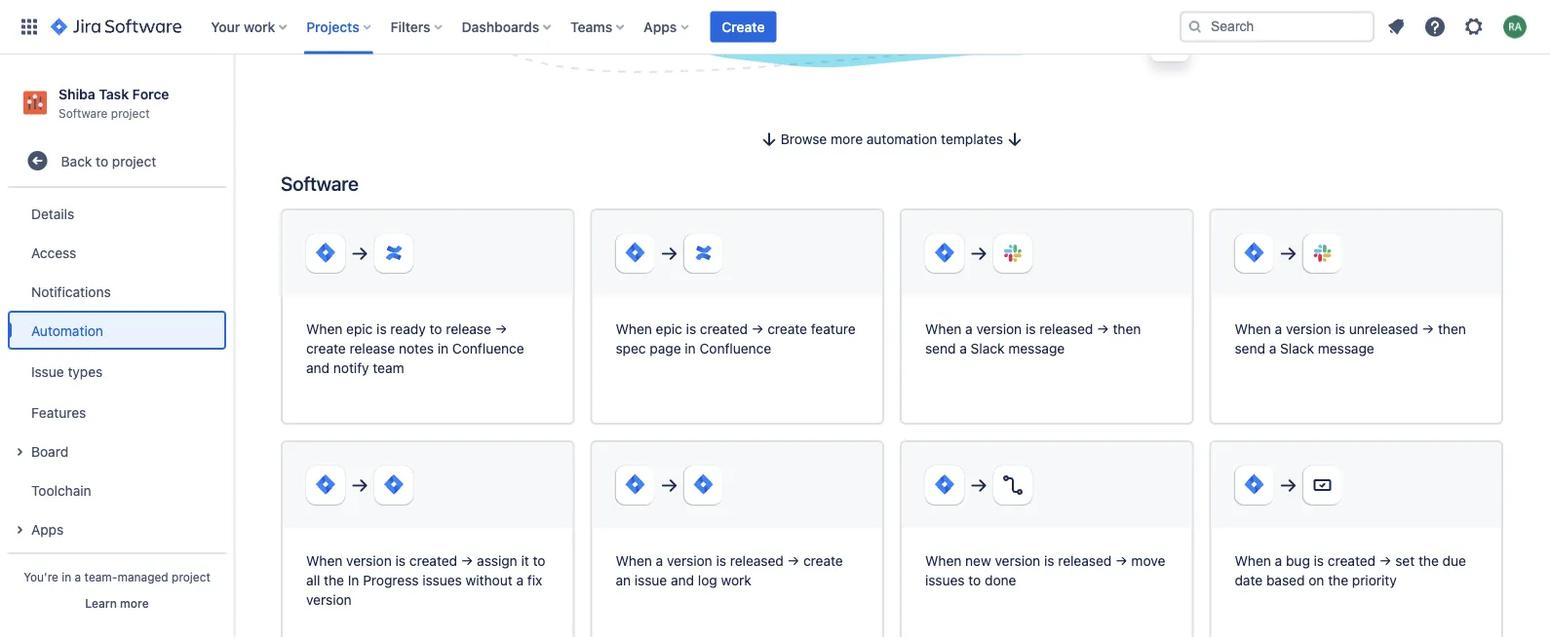 Task type: vqa. For each thing, say whether or not it's contained in the screenshot.
fix
yes



Task type: locate. For each thing, give the bounding box(es) containing it.
group
[[8, 188, 226, 555]]

release up the team
[[350, 341, 395, 357]]

to right it
[[533, 554, 546, 570]]

project down task
[[111, 106, 150, 120]]

1 vertical spatial apps
[[31, 521, 64, 538]]

0 vertical spatial and
[[306, 361, 330, 377]]

features link
[[8, 393, 226, 432]]

version
[[977, 321, 1022, 338], [1286, 321, 1332, 338], [346, 554, 392, 570], [667, 554, 713, 570], [995, 554, 1041, 570], [306, 593, 352, 609]]

board button
[[8, 432, 226, 471]]

version inside when a version is unreleased → then send a slack message
[[1286, 321, 1332, 338]]

1 horizontal spatial issues
[[925, 573, 965, 589]]

when for when a version is unreleased → then send a slack message
[[1235, 321, 1271, 338]]

→ inside when a version is released → then send a slack message
[[1097, 321, 1109, 338]]

bug
[[1286, 554, 1310, 570]]

a inside when version is created → assign it to all the in progress issues without a fix version
[[516, 573, 524, 589]]

search image
[[1188, 19, 1203, 35]]

0 vertical spatial project
[[111, 106, 150, 120]]

created inside when epic is created → create feature spec page in confluence
[[700, 321, 748, 338]]

and
[[306, 361, 330, 377], [671, 573, 694, 589]]

1 horizontal spatial then
[[1438, 321, 1466, 338]]

notifications image
[[1385, 15, 1408, 39]]

created for epic
[[700, 321, 748, 338]]

2 epic from the left
[[656, 321, 682, 338]]

Search field
[[1180, 11, 1375, 42]]

teams
[[571, 19, 613, 35]]

learn
[[85, 597, 117, 610]]

apps inside dropdown button
[[644, 19, 677, 35]]

2 slack from the left
[[1280, 341, 1314, 357]]

to down new
[[969, 573, 981, 589]]

0 horizontal spatial the
[[324, 573, 344, 589]]

more down managed
[[120, 597, 149, 610]]

1 horizontal spatial and
[[671, 573, 694, 589]]

automation
[[867, 131, 937, 147]]

0 horizontal spatial message
[[1009, 341, 1065, 357]]

software inside shiba task force software project
[[59, 106, 108, 120]]

0 vertical spatial software
[[59, 106, 108, 120]]

epic up notify
[[346, 321, 373, 338]]

when a version is unreleased → then send a slack message link
[[1210, 209, 1504, 425]]

confluence
[[452, 341, 524, 357], [700, 341, 772, 357]]

confluence right notes
[[452, 341, 524, 357]]

1 horizontal spatial slack
[[1280, 341, 1314, 357]]

then for when a version is released → then send a slack message
[[1113, 321, 1141, 338]]

software
[[59, 106, 108, 120], [281, 172, 359, 195]]

and left notify
[[306, 361, 330, 377]]

released
[[1040, 321, 1093, 338], [730, 554, 784, 570], [1058, 554, 1112, 570]]

created inside when a bug is created → set the due date based on the priority
[[1328, 554, 1376, 570]]

project up details "link"
[[112, 153, 156, 169]]

automation link
[[8, 311, 226, 350]]

is inside when a version is unreleased → then send a slack message
[[1335, 321, 1346, 338]]

message
[[1009, 341, 1065, 357], [1318, 341, 1375, 357]]

is
[[377, 321, 387, 338], [686, 321, 696, 338], [1026, 321, 1036, 338], [1335, 321, 1346, 338], [396, 554, 406, 570], [716, 554, 726, 570], [1044, 554, 1055, 570], [1314, 554, 1324, 570]]

based
[[1267, 573, 1305, 589]]

0 horizontal spatial created
[[409, 554, 457, 570]]

send inside when a version is released → then send a slack message
[[925, 341, 956, 357]]

2 send from the left
[[1235, 341, 1266, 357]]

2 message from the left
[[1318, 341, 1375, 357]]

message inside when a version is unreleased → then send a slack message
[[1318, 341, 1375, 357]]

is inside when a version is released → create an issue and log work
[[716, 554, 726, 570]]

settings image
[[1463, 15, 1486, 39]]

issues left without on the left of the page
[[422, 573, 462, 589]]

details link
[[8, 194, 226, 233]]

when inside when epic is created → create feature spec page in confluence
[[616, 321, 652, 338]]

0 horizontal spatial slack
[[971, 341, 1005, 357]]

sidebar navigation image
[[213, 78, 255, 117]]

version for when a version is released → then send a slack message
[[977, 321, 1022, 338]]

0 horizontal spatial in
[[62, 570, 71, 584]]

in right page
[[685, 341, 696, 357]]

confluence right page
[[700, 341, 772, 357]]

0 vertical spatial create
[[768, 321, 807, 338]]

1 slack from the left
[[971, 341, 1005, 357]]

→
[[495, 321, 507, 338], [752, 321, 764, 338], [1097, 321, 1109, 338], [1422, 321, 1435, 338], [461, 554, 473, 570], [788, 554, 800, 570], [1116, 554, 1128, 570], [1380, 554, 1392, 570]]

1 confluence from the left
[[452, 341, 524, 357]]

2 confluence from the left
[[700, 341, 772, 357]]

when a version is released → then send a slack message
[[925, 321, 1141, 357]]

managed
[[117, 570, 168, 584]]

epic for page
[[656, 321, 682, 338]]

release right the 'ready'
[[446, 321, 491, 338]]

1 vertical spatial and
[[671, 573, 694, 589]]

when inside when version is created → assign it to all the in progress issues without a fix version
[[306, 554, 343, 570]]

all
[[306, 573, 320, 589]]

the left in
[[324, 573, 344, 589]]

0 horizontal spatial work
[[244, 19, 275, 35]]

2 horizontal spatial created
[[1328, 554, 1376, 570]]

unreleased
[[1349, 321, 1419, 338]]

is inside 'when new version is released → move issues to done'
[[1044, 554, 1055, 570]]

when version is created → assign it to all the in progress issues without a fix version link
[[281, 441, 575, 639]]

apps inside button
[[31, 521, 64, 538]]

more for learn
[[120, 597, 149, 610]]

1 horizontal spatial in
[[438, 341, 449, 357]]

when inside when epic is ready to release → create release notes in confluence and notify team
[[306, 321, 343, 338]]

more right browse
[[831, 131, 863, 147]]

1 horizontal spatial work
[[721, 573, 752, 589]]

projects button
[[301, 11, 379, 42]]

apps button
[[638, 11, 697, 42]]

work
[[244, 19, 275, 35], [721, 573, 752, 589]]

0 horizontal spatial more
[[120, 597, 149, 610]]

a inside when a version is released → create an issue and log work
[[656, 554, 663, 570]]

the right on
[[1328, 573, 1349, 589]]

1 issues from the left
[[422, 573, 462, 589]]

2 vertical spatial create
[[803, 554, 843, 570]]

work right log
[[721, 573, 752, 589]]

1 horizontal spatial send
[[1235, 341, 1266, 357]]

date
[[1235, 573, 1263, 589]]

issues left done
[[925, 573, 965, 589]]

more inside button
[[120, 597, 149, 610]]

1 horizontal spatial created
[[700, 321, 748, 338]]

1 message from the left
[[1009, 341, 1065, 357]]

1 then from the left
[[1113, 321, 1141, 338]]

when inside when a version is released → then send a slack message
[[925, 321, 962, 338]]

1 vertical spatial create
[[306, 341, 346, 357]]

issue types
[[31, 364, 103, 380]]

0 vertical spatial release
[[446, 321, 491, 338]]

create inside when a version is released → create an issue and log work
[[803, 554, 843, 570]]

0 horizontal spatial apps
[[31, 521, 64, 538]]

slack inside when a version is released → then send a slack message
[[971, 341, 1005, 357]]

task
[[99, 86, 129, 102]]

create
[[722, 19, 765, 35]]

apps down toolchain
[[31, 521, 64, 538]]

in right you're
[[62, 570, 71, 584]]

project inside shiba task force software project
[[111, 106, 150, 120]]

0 horizontal spatial and
[[306, 361, 330, 377]]

1 horizontal spatial apps
[[644, 19, 677, 35]]

in inside when epic is ready to release → create release notes in confluence and notify team
[[438, 341, 449, 357]]

to inside when version is created → assign it to all the in progress issues without a fix version
[[533, 554, 546, 570]]

released for message
[[1040, 321, 1093, 338]]

fix
[[527, 573, 542, 589]]

issue types link
[[8, 350, 226, 393]]

1 vertical spatial work
[[721, 573, 752, 589]]

send for when a version is released → then send a slack message
[[925, 341, 956, 357]]

created inside when version is created → assign it to all the in progress issues without a fix version
[[409, 554, 457, 570]]

0 horizontal spatial epic
[[346, 321, 373, 338]]

is inside when epic is ready to release → create release notes in confluence and notify team
[[377, 321, 387, 338]]

2 then from the left
[[1438, 321, 1466, 338]]

2 horizontal spatial the
[[1419, 554, 1439, 570]]

1 horizontal spatial software
[[281, 172, 359, 195]]

version inside when a version is released → create an issue and log work
[[667, 554, 713, 570]]

when epic is ready to release → create release notes in confluence and notify team
[[306, 321, 524, 377]]

to inside 'when new version is released → move issues to done'
[[969, 573, 981, 589]]

1 horizontal spatial confluence
[[700, 341, 772, 357]]

when inside when a bug is created → set the due date based on the priority
[[1235, 554, 1271, 570]]

0 vertical spatial apps
[[644, 19, 677, 35]]

0 horizontal spatial send
[[925, 341, 956, 357]]

1 horizontal spatial more
[[831, 131, 863, 147]]

the right set
[[1419, 554, 1439, 570]]

0 horizontal spatial then
[[1113, 321, 1141, 338]]

shiba task force software project
[[59, 86, 169, 120]]

move
[[1132, 554, 1166, 570]]

a
[[966, 321, 973, 338], [1275, 321, 1283, 338], [960, 341, 967, 357], [1269, 341, 1277, 357], [656, 554, 663, 570], [1275, 554, 1283, 570], [75, 570, 81, 584], [516, 573, 524, 589]]

epic inside when epic is created → create feature spec page in confluence
[[656, 321, 682, 338]]

0 horizontal spatial issues
[[422, 573, 462, 589]]

when inside when a version is released → create an issue and log work
[[616, 554, 652, 570]]

issues inside when version is created → assign it to all the in progress issues without a fix version
[[422, 573, 462, 589]]

due
[[1443, 554, 1467, 570]]

banner
[[0, 0, 1550, 55]]

to up notes
[[430, 321, 442, 338]]

released inside 'when new version is released → move issues to done'
[[1058, 554, 1112, 570]]

toolchain link
[[8, 471, 226, 510]]

1 vertical spatial release
[[350, 341, 395, 357]]

1 epic from the left
[[346, 321, 373, 338]]

send
[[925, 341, 956, 357], [1235, 341, 1266, 357]]

epic inside when epic is ready to release → create release notes in confluence and notify team
[[346, 321, 373, 338]]

0 horizontal spatial software
[[59, 106, 108, 120]]

message for released
[[1009, 341, 1065, 357]]

epic
[[346, 321, 373, 338], [656, 321, 682, 338]]

message inside when a version is released → then send a slack message
[[1009, 341, 1065, 357]]

when inside 'when new version is released → move issues to done'
[[925, 554, 962, 570]]

epic up page
[[656, 321, 682, 338]]

→ inside when epic is ready to release → create release notes in confluence and notify team
[[495, 321, 507, 338]]

and left log
[[671, 573, 694, 589]]

the
[[1419, 554, 1439, 570], [324, 573, 344, 589], [1328, 573, 1349, 589]]

apps right teams dropdown button
[[644, 19, 677, 35]]

jira software image
[[51, 15, 182, 39], [51, 15, 182, 39]]

released inside when a version is released → then send a slack message
[[1040, 321, 1093, 338]]

in
[[438, 341, 449, 357], [685, 341, 696, 357], [62, 570, 71, 584]]

the inside when version is created → assign it to all the in progress issues without a fix version
[[324, 573, 344, 589]]

issues
[[422, 573, 462, 589], [925, 573, 965, 589]]

browse
[[781, 131, 827, 147]]

1 horizontal spatial epic
[[656, 321, 682, 338]]

work right your
[[244, 19, 275, 35]]

in right notes
[[438, 341, 449, 357]]

2 horizontal spatial in
[[685, 341, 696, 357]]

page
[[650, 341, 681, 357]]

released inside when a version is released → create an issue and log work
[[730, 554, 784, 570]]

0 vertical spatial more
[[831, 131, 863, 147]]

version inside 'when new version is released → move issues to done'
[[995, 554, 1041, 570]]

slack for unreleased
[[1280, 341, 1314, 357]]

send inside when a version is unreleased → then send a slack message
[[1235, 341, 1266, 357]]

project
[[111, 106, 150, 120], [112, 153, 156, 169], [172, 570, 211, 584]]

apps
[[644, 19, 677, 35], [31, 521, 64, 538]]

toolchain
[[31, 482, 91, 499]]

learn more button
[[85, 596, 149, 611]]

then inside when a version is released → then send a slack message
[[1113, 321, 1141, 338]]

filters button
[[385, 11, 450, 42]]

version inside when a version is released → then send a slack message
[[977, 321, 1022, 338]]

when inside when a version is unreleased → then send a slack message
[[1235, 321, 1271, 338]]

then
[[1113, 321, 1141, 338], [1438, 321, 1466, 338]]

0 vertical spatial work
[[244, 19, 275, 35]]

apps button
[[8, 510, 226, 549]]

→ inside when epic is created → create feature spec page in confluence
[[752, 321, 764, 338]]

project right managed
[[172, 570, 211, 584]]

2 issues from the left
[[925, 573, 965, 589]]

0 horizontal spatial confluence
[[452, 341, 524, 357]]

1 horizontal spatial message
[[1318, 341, 1375, 357]]

to
[[96, 153, 108, 169], [430, 321, 442, 338], [533, 554, 546, 570], [969, 573, 981, 589]]

release
[[446, 321, 491, 338], [350, 341, 395, 357]]

when new version is released → move issues to done
[[925, 554, 1166, 589]]

1 vertical spatial more
[[120, 597, 149, 610]]

when for when a bug is created → set the due date based on the priority
[[1235, 554, 1271, 570]]

1 send from the left
[[925, 341, 956, 357]]

slack inside when a version is unreleased → then send a slack message
[[1280, 341, 1314, 357]]

then inside when a version is unreleased → then send a slack message
[[1438, 321, 1466, 338]]

0 horizontal spatial release
[[350, 341, 395, 357]]



Task type: describe. For each thing, give the bounding box(es) containing it.
a inside when a bug is created → set the due date based on the priority
[[1275, 554, 1283, 570]]

send for when a version is unreleased → then send a slack message
[[1235, 341, 1266, 357]]

when for when version is created → assign it to all the in progress issues without a fix version
[[306, 554, 343, 570]]

access
[[31, 245, 76, 261]]

types
[[68, 364, 103, 380]]

issue
[[635, 573, 667, 589]]

confluence inside when epic is ready to release → create release notes in confluence and notify team
[[452, 341, 524, 357]]

filters
[[391, 19, 431, 35]]

expand image
[[8, 441, 31, 464]]

1 vertical spatial software
[[281, 172, 359, 195]]

when a version is unreleased → then send a slack message
[[1235, 321, 1466, 357]]

→ inside when a version is released → create an issue and log work
[[788, 554, 800, 570]]

is inside when a bug is created → set the due date based on the priority
[[1314, 554, 1324, 570]]

on
[[1309, 573, 1325, 589]]

to right the back
[[96, 153, 108, 169]]

and inside when a version is released → create an issue and log work
[[671, 573, 694, 589]]

appswitcher icon image
[[18, 15, 41, 39]]

when version is created → assign it to all the in progress issues without a fix version
[[306, 554, 546, 609]]

your
[[211, 19, 240, 35]]

it
[[521, 554, 529, 570]]

group containing details
[[8, 188, 226, 555]]

message for unreleased
[[1318, 341, 1375, 357]]

1 vertical spatial project
[[112, 153, 156, 169]]

is inside when a version is released → then send a slack message
[[1026, 321, 1036, 338]]

you're in a team-managed project
[[24, 570, 211, 584]]

2 vertical spatial project
[[172, 570, 211, 584]]

create inside when epic is ready to release → create release notes in confluence and notify team
[[306, 341, 346, 357]]

is inside when epic is created → create feature spec page in confluence
[[686, 321, 696, 338]]

when epic is created → create feature spec page in confluence
[[616, 321, 856, 357]]

you're
[[24, 570, 58, 584]]

your work
[[211, 19, 275, 35]]

automation
[[31, 323, 103, 339]]

team
[[373, 361, 404, 377]]

browse more automation templates
[[781, 131, 1004, 147]]

when epic is ready to release → create release notes in confluence and notify team link
[[281, 209, 575, 425]]

log
[[698, 573, 717, 589]]

when for when new version is released → move issues to done
[[925, 554, 962, 570]]

access link
[[8, 233, 226, 272]]

create button
[[710, 11, 777, 42]]

back
[[61, 153, 92, 169]]

teams button
[[565, 11, 632, 42]]

when for when a version is released → then send a slack message
[[925, 321, 962, 338]]

primary element
[[12, 0, 1180, 54]]

learn more
[[85, 597, 149, 610]]

when for when epic is ready to release → create release notes in confluence and notify team
[[306, 321, 343, 338]]

issue
[[31, 364, 64, 380]]

features
[[31, 404, 86, 421]]

more for browse
[[831, 131, 863, 147]]

notifications link
[[8, 272, 226, 311]]

help image
[[1424, 15, 1447, 39]]

when epic is created → create feature spec page in confluence link
[[590, 209, 884, 425]]

slack for released
[[971, 341, 1005, 357]]

progress
[[363, 573, 419, 589]]

when a version is released → then send a slack message link
[[900, 209, 1194, 425]]

board
[[31, 443, 68, 460]]

1 horizontal spatial release
[[446, 321, 491, 338]]

is inside when version is created → assign it to all the in progress issues without a fix version
[[396, 554, 406, 570]]

work inside when a version is released → create an issue and log work
[[721, 573, 752, 589]]

when a bug is created → set the due date based on the priority
[[1235, 554, 1467, 589]]

team-
[[84, 570, 117, 584]]

set
[[1396, 554, 1415, 570]]

your work button
[[205, 11, 295, 42]]

shiba
[[59, 86, 95, 102]]

when a version is released → create an issue and log work
[[616, 554, 843, 589]]

version for when a version is released → create an issue and log work
[[667, 554, 713, 570]]

back to project
[[61, 153, 156, 169]]

released for log
[[730, 554, 784, 570]]

→ inside 'when new version is released → move issues to done'
[[1116, 554, 1128, 570]]

spec
[[616, 341, 646, 357]]

→ inside when version is created → assign it to all the in progress issues without a fix version
[[461, 554, 473, 570]]

then for when a version is unreleased → then send a slack message
[[1438, 321, 1466, 338]]

in
[[348, 573, 359, 589]]

created for version
[[409, 554, 457, 570]]

notify
[[333, 361, 369, 377]]

notifications
[[31, 284, 111, 300]]

your profile and settings image
[[1504, 15, 1527, 39]]

create inside when epic is created → create feature spec page in confluence
[[768, 321, 807, 338]]

1 horizontal spatial the
[[1328, 573, 1349, 589]]

to inside when epic is ready to release → create release notes in confluence and notify team
[[430, 321, 442, 338]]

when for when a version is released → create an issue and log work
[[616, 554, 652, 570]]

force
[[132, 86, 169, 102]]

projects
[[306, 19, 359, 35]]

version for when new version is released → move issues to done
[[995, 554, 1041, 570]]

assign
[[477, 554, 518, 570]]

when a version is released → create an issue and log work link
[[590, 441, 884, 639]]

dashboards button
[[456, 11, 559, 42]]

version for when a version is unreleased → then send a slack message
[[1286, 321, 1332, 338]]

when for when epic is created → create feature spec page in confluence
[[616, 321, 652, 338]]

in inside when epic is created → create feature spec page in confluence
[[685, 341, 696, 357]]

when a bug is created → set the due date based on the priority link
[[1210, 441, 1504, 639]]

details
[[31, 206, 74, 222]]

issues inside 'when new version is released → move issues to done'
[[925, 573, 965, 589]]

new
[[966, 554, 991, 570]]

back to project link
[[8, 142, 226, 181]]

feature
[[811, 321, 856, 338]]

ready
[[390, 321, 426, 338]]

templates
[[941, 131, 1004, 147]]

an
[[616, 573, 631, 589]]

and inside when epic is ready to release → create release notes in confluence and notify team
[[306, 361, 330, 377]]

→ inside when a bug is created → set the due date based on the priority
[[1380, 554, 1392, 570]]

→ inside when a version is unreleased → then send a slack message
[[1422, 321, 1435, 338]]

notes
[[399, 341, 434, 357]]

dashboards
[[462, 19, 539, 35]]

expand image
[[8, 519, 31, 542]]

done
[[985, 573, 1017, 589]]

priority
[[1352, 573, 1397, 589]]

without
[[466, 573, 513, 589]]

when new version is released → move issues to done link
[[900, 441, 1194, 639]]

confluence inside when epic is created → create feature spec page in confluence
[[700, 341, 772, 357]]

banner containing your work
[[0, 0, 1550, 55]]

work inside your work popup button
[[244, 19, 275, 35]]

epic for release
[[346, 321, 373, 338]]



